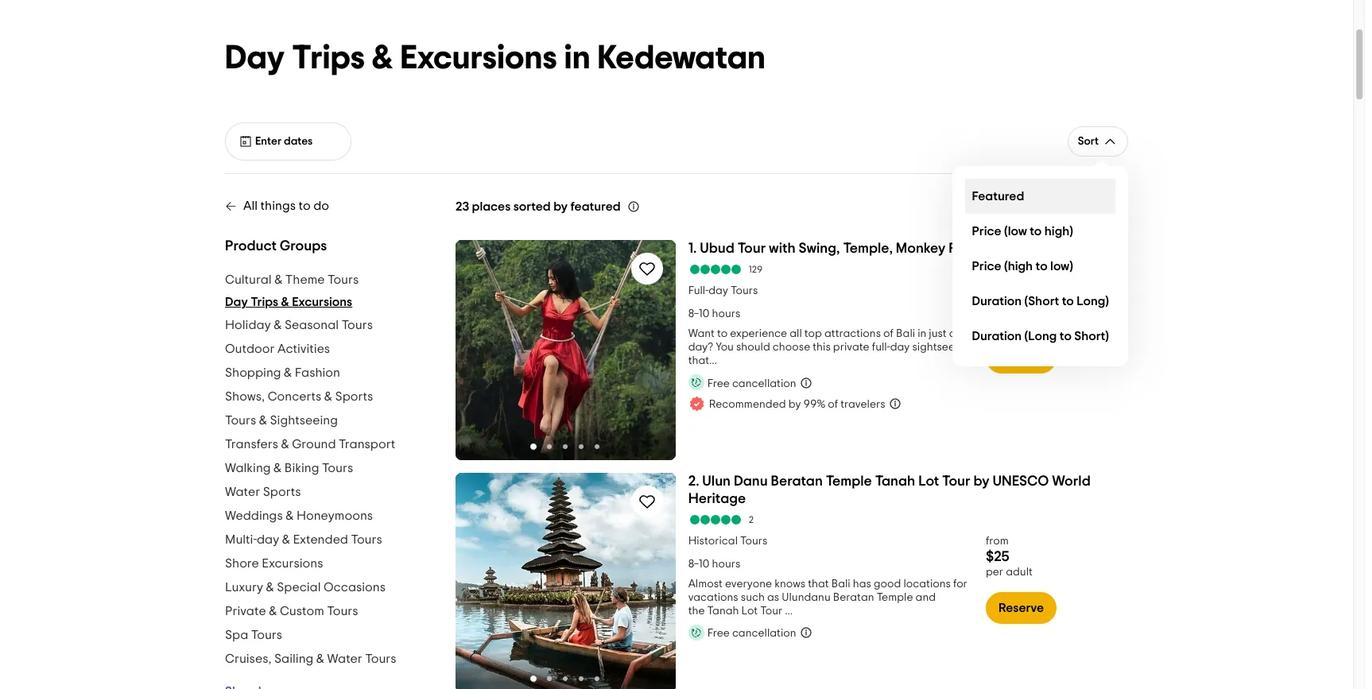 Task type: describe. For each thing, give the bounding box(es) containing it.
tours inside walking & biking tours link
[[322, 462, 353, 475]]

1 vertical spatial sports
[[263, 486, 301, 499]]

luxury
[[225, 582, 263, 594]]

to for price (high to low)
[[1036, 260, 1048, 272]]

with
[[769, 242, 796, 256]]

from $57
[[986, 286, 1010, 314]]

trips for day trips & excursions in kedewatan
[[292, 41, 365, 75]]

1 8–10 from the top
[[689, 309, 710, 320]]

lot inside ulun danu beratan temple tanah lot tour by unesco world heritage
[[919, 475, 940, 489]]

full-day tours
[[689, 286, 758, 297]]

$25
[[986, 550, 1010, 565]]

2 link
[[689, 514, 1129, 526]]

price for price (low to high)
[[973, 225, 1002, 237]]

travelers
[[841, 399, 886, 410]]

from for $25
[[986, 536, 1009, 547]]

full-
[[689, 286, 709, 297]]

1 horizontal spatial all
[[1086, 200, 1098, 212]]

one
[[950, 329, 969, 340]]

trips for day trips & excursions
[[251, 296, 279, 309]]

everyone
[[725, 579, 773, 590]]

shows, concerts & sports
[[225, 391, 373, 403]]

day trips & excursions
[[225, 296, 353, 309]]

23
[[456, 200, 469, 213]]

excursions for day trips & excursions in kedewatan
[[401, 41, 557, 75]]

the tanah
[[689, 606, 739, 617]]

per
[[986, 567, 1004, 578]]

luxury & special occasions link
[[225, 576, 386, 600]]

and inside almost everyone knows that bali has good locations for vacations such as ulundanu beratan temple and the tanah lot tour …
[[916, 592, 936, 604]]

bali inside almost everyone knows that bali has good locations for vacations such as ulundanu beratan temple and the tanah lot tour …
[[832, 579, 851, 590]]

low)
[[1051, 260, 1074, 272]]

honeymoons
[[297, 510, 373, 523]]

short)
[[1075, 330, 1110, 342]]

cultural
[[225, 274, 272, 286]]

(long
[[1025, 330, 1058, 342]]

2 free cancellation from the top
[[708, 629, 797, 640]]

swing,
[[799, 242, 841, 256]]

special
[[277, 582, 321, 594]]

such
[[741, 592, 765, 604]]

from $25 per adult
[[986, 536, 1033, 578]]

reserve for $25
[[999, 602, 1045, 615]]

weddings
[[225, 510, 283, 523]]

tours & sightseeing link
[[225, 409, 338, 433]]

save to a trip image for 1.
[[638, 259, 657, 278]]

private
[[834, 342, 870, 353]]

all things to do link
[[225, 200, 329, 212]]

to for duration (short to long)
[[1063, 295, 1075, 307]]

shore
[[225, 558, 259, 570]]

want to experience all top attractions of bali in just one day? you should choose this private full-day sightseeing that… link
[[689, 328, 974, 368]]

featured
[[973, 190, 1025, 202]]

of inside the want to experience all top attractions of bali in just one day? you should choose this private full-day sightseeing that…
[[884, 329, 894, 340]]

tours inside tours & sightseeing link
[[225, 414, 256, 427]]

outdoor activities
[[225, 343, 330, 356]]

2
[[749, 515, 754, 525]]

(short
[[1025, 295, 1060, 307]]

want to experience all top attractions of bali in just one day? you should choose this private full-day sightseeing that…
[[689, 329, 971, 367]]

0 vertical spatial sports
[[335, 391, 373, 403]]

danu
[[734, 475, 768, 489]]

0 vertical spatial and
[[995, 242, 1021, 256]]

ground
[[292, 438, 336, 451]]

forest,
[[949, 242, 992, 256]]

cruises,
[[225, 653, 272, 666]]

attractions
[[825, 329, 881, 340]]

almost everyone knows that bali has good locations for vacations such as ulundanu beratan temple and the tanah lot tour … link
[[689, 578, 974, 619]]

duration for duration (short to long)
[[973, 295, 1022, 307]]

vacations
[[689, 592, 739, 604]]

list box containing featured
[[953, 166, 1129, 367]]

should
[[737, 342, 771, 353]]

beratan inside almost everyone knows that bali has good locations for vacations such as ulundanu beratan temple and the tanah lot tour …
[[834, 592, 875, 604]]

shopping & fashion link
[[225, 361, 340, 385]]

shows, concerts & sports link
[[225, 385, 373, 409]]

ubud
[[700, 242, 735, 256]]

(low
[[1005, 225, 1028, 237]]

holiday
[[225, 319, 271, 332]]

top
[[805, 329, 823, 340]]

0 vertical spatial tour
[[738, 242, 766, 256]]

0 horizontal spatial of
[[828, 399, 839, 410]]

fashion
[[295, 367, 340, 379]]

save to a trip image for 2.
[[638, 492, 657, 511]]

this
[[813, 342, 831, 353]]

day for day trips & excursions in kedewatan
[[225, 41, 285, 75]]

tour inside almost everyone knows that bali has good locations for vacations such as ulundanu beratan temple and the tanah lot tour …
[[761, 606, 783, 617]]

enter dates button
[[225, 123, 352, 161]]

choose
[[773, 342, 811, 353]]

things
[[261, 200, 296, 212]]

tours inside private & custom tours link
[[327, 605, 358, 618]]

day for day trips & excursions
[[225, 296, 248, 309]]

places
[[472, 200, 511, 213]]

tanah
[[876, 475, 916, 489]]

carousel of images figure for 1.
[[456, 240, 676, 460]]

2 8–10 hours from the top
[[689, 559, 741, 570]]

shopping
[[225, 367, 281, 379]]

to inside the want to experience all top attractions of bali in just one day? you should choose this private full-day sightseeing that…
[[717, 329, 728, 340]]

clear all filters link
[[1055, 189, 1129, 224]]

99%
[[804, 399, 826, 410]]

2 cancellation from the top
[[733, 629, 797, 640]]

you
[[716, 342, 734, 353]]

1. ubud tour with swing, temple, monkey forest, and waterfall
[[689, 242, 1084, 256]]

world
[[1053, 475, 1091, 489]]

0 horizontal spatial by
[[554, 200, 568, 213]]

sightseeing
[[270, 414, 338, 427]]

multi-
[[225, 534, 257, 547]]

(high
[[1005, 260, 1033, 272]]

lot inside almost everyone knows that bali has good locations for vacations such as ulundanu beratan temple and the tanah lot tour …
[[742, 606, 758, 617]]

excursions for day trips & excursions
[[292, 296, 353, 309]]

2 hours from the top
[[712, 559, 741, 570]]

concerts
[[268, 391, 322, 403]]

walking & biking tours
[[225, 462, 353, 475]]

5.0 of 5 bubbles image for ulun danu beratan temple tanah lot tour by unesco world heritage
[[689, 515, 743, 525]]

good
[[874, 579, 902, 590]]

23 places sorted by featured
[[456, 200, 621, 213]]

shore excursions
[[225, 558, 323, 570]]

0 vertical spatial water
[[225, 486, 260, 499]]

2 free from the top
[[708, 629, 730, 640]]

extended
[[293, 534, 348, 547]]

waterfall
[[1024, 242, 1084, 256]]

groups
[[280, 239, 327, 254]]

carousel of images figure for 2.
[[456, 473, 676, 690]]

transport
[[339, 438, 395, 451]]

transfers & ground transport link
[[225, 433, 395, 457]]

price (high to low)
[[973, 260, 1074, 272]]

cultural & theme tours
[[225, 274, 359, 286]]

almost everyone knows that bali has good locations for vacations such as ulundanu beratan temple and the tanah lot tour …
[[689, 579, 968, 617]]

day trips & excursions in kedewatan
[[225, 41, 766, 75]]



Task type: vqa. For each thing, say whether or not it's contained in the screenshot.
Want to experience all top attractions of Bali in just one day? You should choose this private full-day sightseeing that…
yes



Task type: locate. For each thing, give the bounding box(es) containing it.
by left unesco
[[974, 475, 990, 489]]

1 vertical spatial beratan
[[834, 592, 875, 604]]

to for price (low to high)
[[1030, 225, 1042, 237]]

all up choose
[[790, 329, 802, 340]]

sailing
[[274, 653, 314, 666]]

1 price from the top
[[973, 225, 1002, 237]]

all right clear
[[1086, 200, 1098, 212]]

0 horizontal spatial beratan
[[771, 475, 823, 489]]

day for full-day tours
[[709, 286, 729, 297]]

0 horizontal spatial bali
[[832, 579, 851, 590]]

2 vertical spatial tour
[[761, 606, 783, 617]]

0 horizontal spatial all
[[790, 329, 802, 340]]

price up forest,
[[973, 225, 1002, 237]]

0 vertical spatial day
[[709, 286, 729, 297]]

trips
[[292, 41, 365, 75], [251, 296, 279, 309]]

water sports
[[225, 486, 301, 499]]

seasonal
[[285, 319, 339, 332]]

from inside from $57
[[986, 286, 1009, 297]]

1 5.0 of 5 bubbles image from the top
[[689, 265, 743, 274]]

0 horizontal spatial day
[[257, 534, 279, 547]]

1 save to a trip image from the top
[[638, 259, 657, 278]]

1 vertical spatial all
[[790, 329, 802, 340]]

recommended
[[709, 399, 786, 410]]

recommended by 99% of travelers
[[709, 399, 886, 410]]

has
[[853, 579, 872, 590]]

to left the long)
[[1063, 295, 1075, 307]]

0 vertical spatial excursions
[[401, 41, 557, 75]]

knows
[[775, 579, 806, 590]]

2 reserve from the top
[[999, 602, 1045, 615]]

of up full-
[[884, 329, 894, 340]]

heritage
[[689, 492, 746, 506]]

0 horizontal spatial temple
[[826, 475, 873, 489]]

1 vertical spatial cancellation
[[733, 629, 797, 640]]

to right (long
[[1060, 330, 1072, 342]]

1 horizontal spatial water
[[327, 653, 363, 666]]

1 vertical spatial 8–10 hours
[[689, 559, 741, 570]]

1 vertical spatial duration
[[973, 330, 1022, 342]]

0 vertical spatial price
[[973, 225, 1002, 237]]

walking
[[225, 462, 271, 475]]

private
[[225, 605, 266, 618]]

0 horizontal spatial lot
[[742, 606, 758, 617]]

5.0 of 5 bubbles image for ubud tour with swing, temple, monkey forest, and waterfall
[[689, 265, 743, 274]]

1 free from the top
[[708, 378, 730, 389]]

1 vertical spatial by
[[789, 399, 801, 410]]

1 8–10 hours from the top
[[689, 309, 741, 320]]

8–10 up want
[[689, 309, 710, 320]]

to right (low
[[1030, 225, 1042, 237]]

want
[[689, 329, 715, 340]]

reserve link down adult
[[986, 592, 1057, 624]]

that…
[[689, 356, 718, 367]]

price down forest,
[[973, 260, 1002, 272]]

dates
[[284, 136, 313, 147]]

and down locations
[[916, 592, 936, 604]]

1 vertical spatial excursions
[[292, 296, 353, 309]]

to for all things to do
[[299, 200, 311, 212]]

historical
[[689, 536, 738, 547]]

1 free cancellation from the top
[[708, 378, 797, 389]]

cultural & theme tours link
[[225, 268, 359, 292]]

from up $57
[[986, 286, 1009, 297]]

0 horizontal spatial and
[[916, 592, 936, 604]]

2.
[[689, 475, 700, 489]]

to for duration (long to short)
[[1060, 330, 1072, 342]]

price (low to high)
[[973, 225, 1074, 237]]

0 vertical spatial 8–10 hours
[[689, 309, 741, 320]]

day down ubud at the top
[[709, 286, 729, 297]]

in inside the want to experience all top attractions of bali in just one day? you should choose this private full-day sightseeing that…
[[918, 329, 927, 340]]

sports down walking & biking tours link
[[263, 486, 301, 499]]

1 horizontal spatial by
[[789, 399, 801, 410]]

from for $57
[[986, 286, 1009, 297]]

high)
[[1045, 225, 1074, 237]]

1 horizontal spatial beratan
[[834, 592, 875, 604]]

5.0 of 5 bubbles image down ubud at the top
[[689, 265, 743, 274]]

2 duration from the top
[[973, 330, 1022, 342]]

0 vertical spatial of
[[884, 329, 894, 340]]

reserve for $57
[[999, 352, 1045, 364]]

beratan down has
[[834, 592, 875, 604]]

1 horizontal spatial sports
[[335, 391, 373, 403]]

0 vertical spatial reserve link
[[986, 342, 1057, 374]]

sports
[[335, 391, 373, 403], [263, 486, 301, 499]]

tour inside ulun danu beratan temple tanah lot tour by unesco world heritage
[[943, 475, 971, 489]]

0 horizontal spatial water
[[225, 486, 260, 499]]

1 vertical spatial carousel of images figure
[[456, 473, 676, 690]]

bali inside the want to experience all top attractions of bali in just one day? you should choose this private full-day sightseeing that…
[[897, 329, 916, 340]]

1 carousel of images figure from the top
[[456, 240, 676, 460]]

0 vertical spatial by
[[554, 200, 568, 213]]

2 horizontal spatial day
[[891, 342, 910, 353]]

2 8–10 from the top
[[689, 559, 710, 570]]

0 vertical spatial hours
[[712, 309, 741, 320]]

1.
[[689, 242, 697, 256]]

0 vertical spatial cancellation
[[733, 378, 797, 389]]

0 horizontal spatial sports
[[263, 486, 301, 499]]

sort
[[1079, 136, 1099, 147]]

1 vertical spatial tour
[[943, 475, 971, 489]]

temple,
[[844, 242, 893, 256]]

ulun
[[703, 475, 731, 489]]

temple down good
[[877, 592, 914, 604]]

long)
[[1077, 295, 1110, 307]]

water sports link
[[225, 480, 301, 504]]

by right sorted
[[554, 200, 568, 213]]

0 vertical spatial beratan
[[771, 475, 823, 489]]

product
[[225, 239, 277, 254]]

reserve link for $25
[[986, 592, 1057, 624]]

hours down "historical tours"
[[712, 559, 741, 570]]

1 reserve link from the top
[[986, 342, 1057, 374]]

reserve link for $57
[[986, 342, 1057, 374]]

0 vertical spatial from
[[986, 286, 1009, 297]]

all inside the want to experience all top attractions of bali in just one day? you should choose this private full-day sightseeing that…
[[790, 329, 802, 340]]

spa tours link
[[225, 624, 282, 648]]

duration (short to long)
[[973, 295, 1110, 307]]

2 vertical spatial day
[[257, 534, 279, 547]]

0 vertical spatial temple
[[826, 475, 873, 489]]

tours inside 'multi-day & extended tours' link
[[351, 534, 382, 547]]

5.0 of 5 bubbles image inside 129 link
[[689, 265, 743, 274]]

tours inside holiday & seasonal tours link
[[342, 319, 373, 332]]

bali left has
[[832, 579, 851, 590]]

full-
[[872, 342, 891, 353]]

0 horizontal spatial trips
[[251, 296, 279, 309]]

from up $25
[[986, 536, 1009, 547]]

day up shore excursions link
[[257, 534, 279, 547]]

0 vertical spatial free
[[708, 378, 730, 389]]

tours inside the "spa tours" link
[[251, 629, 282, 642]]

day?
[[689, 342, 714, 353]]

8–10 hours
[[689, 309, 741, 320], [689, 559, 741, 570]]

0 vertical spatial carousel of images figure
[[456, 240, 676, 460]]

day left the sightseeing
[[891, 342, 910, 353]]

free cancellation up recommended
[[708, 378, 797, 389]]

0 vertical spatial in
[[564, 41, 591, 75]]

5.0 of 5 bubbles image inside 2 link
[[689, 515, 743, 525]]

temple inside ulun danu beratan temple tanah lot tour by unesco world heritage
[[826, 475, 873, 489]]

1 vertical spatial day
[[225, 296, 248, 309]]

water right sailing
[[327, 653, 363, 666]]

0 vertical spatial trips
[[292, 41, 365, 75]]

2 save to a trip image from the top
[[638, 492, 657, 511]]

beratan right danu
[[771, 475, 823, 489]]

1 hours from the top
[[712, 309, 741, 320]]

bali left the just
[[897, 329, 916, 340]]

by left 99%
[[789, 399, 801, 410]]

multi-day & extended tours link
[[225, 528, 382, 552]]

5.0 of 5 bubbles image down heritage
[[689, 515, 743, 525]]

1 vertical spatial free
[[708, 629, 730, 640]]

custom
[[280, 605, 324, 618]]

1 horizontal spatial lot
[[919, 475, 940, 489]]

2 vertical spatial by
[[974, 475, 990, 489]]

8–10 up the almost
[[689, 559, 710, 570]]

price for price (high to low)
[[973, 260, 1002, 272]]

1 vertical spatial price
[[973, 260, 1002, 272]]

free
[[708, 378, 730, 389], [708, 629, 730, 640]]

tours inside cultural & theme tours link
[[328, 274, 359, 286]]

temple inside almost everyone knows that bali has good locations for vacations such as ulundanu beratan temple and the tanah lot tour …
[[877, 592, 914, 604]]

2 reserve link from the top
[[986, 592, 1057, 624]]

clear
[[1055, 200, 1083, 212]]

tours inside cruises, sailing & water tours link
[[365, 653, 397, 666]]

temple left tanah
[[826, 475, 873, 489]]

duration down (high
[[973, 295, 1022, 307]]

1 vertical spatial lot
[[742, 606, 758, 617]]

1 horizontal spatial bali
[[897, 329, 916, 340]]

luxury & special occasions
[[225, 582, 386, 594]]

duration down $57
[[973, 330, 1022, 342]]

reserve down adult
[[999, 602, 1045, 615]]

water
[[225, 486, 260, 499], [327, 653, 363, 666]]

of right 99%
[[828, 399, 839, 410]]

duration (long to short)
[[973, 330, 1110, 342]]

day inside the want to experience all top attractions of bali in just one day? you should choose this private full-day sightseeing that…
[[891, 342, 910, 353]]

2 5.0 of 5 bubbles image from the top
[[689, 515, 743, 525]]

2 from from the top
[[986, 536, 1009, 547]]

cancellation up recommended
[[733, 378, 797, 389]]

tour up 129
[[738, 242, 766, 256]]

cancellation
[[733, 378, 797, 389], [733, 629, 797, 640]]

0 vertical spatial 8–10
[[689, 309, 710, 320]]

$57
[[986, 300, 1010, 314]]

monkey
[[896, 242, 946, 256]]

outdoor
[[225, 343, 275, 356]]

1 vertical spatial bali
[[832, 579, 851, 590]]

0 vertical spatial lot
[[919, 475, 940, 489]]

cancellation down …
[[733, 629, 797, 640]]

1 vertical spatial trips
[[251, 296, 279, 309]]

excursions
[[401, 41, 557, 75], [292, 296, 353, 309], [262, 558, 323, 570]]

0 vertical spatial bali
[[897, 329, 916, 340]]

lot right tanah
[[919, 475, 940, 489]]

duration
[[973, 295, 1022, 307], [973, 330, 1022, 342]]

and
[[995, 242, 1021, 256], [916, 592, 936, 604]]

and down (low
[[995, 242, 1021, 256]]

1 horizontal spatial temple
[[877, 592, 914, 604]]

historical tours
[[689, 536, 768, 547]]

1 horizontal spatial day
[[709, 286, 729, 297]]

holiday & seasonal tours link
[[225, 313, 373, 337]]

tours & sightseeing
[[225, 414, 338, 427]]

0 vertical spatial save to a trip image
[[638, 259, 657, 278]]

1 vertical spatial in
[[918, 329, 927, 340]]

spa tours
[[225, 629, 282, 642]]

1 vertical spatial water
[[327, 653, 363, 666]]

1 vertical spatial day
[[891, 342, 910, 353]]

2 day from the top
[[225, 296, 248, 309]]

0 vertical spatial day
[[225, 41, 285, 75]]

1 cancellation from the top
[[733, 378, 797, 389]]

beratan inside ulun danu beratan temple tanah lot tour by unesco world heritage
[[771, 475, 823, 489]]

free cancellation down such
[[708, 629, 797, 640]]

1 horizontal spatial of
[[884, 329, 894, 340]]

2 price from the top
[[973, 260, 1002, 272]]

list box
[[953, 166, 1129, 367]]

day for multi-day & extended tours
[[257, 534, 279, 547]]

0 vertical spatial 5.0 of 5 bubbles image
[[689, 265, 743, 274]]

locations
[[904, 579, 951, 590]]

sports down the fashion
[[335, 391, 373, 403]]

1 vertical spatial hours
[[712, 559, 741, 570]]

spa
[[225, 629, 248, 642]]

&
[[372, 41, 394, 75], [275, 274, 283, 286], [281, 296, 289, 309], [274, 319, 282, 332], [284, 367, 292, 379], [324, 391, 333, 403], [259, 414, 267, 427], [281, 438, 289, 451], [274, 462, 282, 475], [286, 510, 294, 523], [282, 534, 290, 547], [266, 582, 274, 594], [269, 605, 277, 618], [316, 653, 325, 666]]

2 horizontal spatial by
[[974, 475, 990, 489]]

save to a trip image
[[638, 259, 657, 278], [638, 492, 657, 511]]

hours
[[712, 309, 741, 320], [712, 559, 741, 570]]

tour right tanah
[[943, 475, 971, 489]]

by inside ulun danu beratan temple tanah lot tour by unesco world heritage
[[974, 475, 990, 489]]

129
[[749, 265, 763, 274]]

to left do
[[299, 200, 311, 212]]

featured
[[571, 200, 621, 213]]

2 carousel of images figure from the top
[[456, 473, 676, 690]]

experience
[[731, 329, 788, 340]]

1 vertical spatial save to a trip image
[[638, 492, 657, 511]]

1 vertical spatial temple
[[877, 592, 914, 604]]

0 vertical spatial reserve
[[999, 352, 1045, 364]]

1 vertical spatial of
[[828, 399, 839, 410]]

8–10 hours up the almost
[[689, 559, 741, 570]]

as
[[768, 592, 780, 604]]

hours down 'full-day tours'
[[712, 309, 741, 320]]

1 vertical spatial 5.0 of 5 bubbles image
[[689, 515, 743, 525]]

carousel of images figure
[[456, 240, 676, 460], [456, 473, 676, 690]]

1 vertical spatial free cancellation
[[708, 629, 797, 640]]

0 vertical spatial all
[[1086, 200, 1098, 212]]

tour down as
[[761, 606, 783, 617]]

1 vertical spatial reserve link
[[986, 592, 1057, 624]]

occasions
[[324, 582, 386, 594]]

from
[[986, 286, 1009, 297], [986, 536, 1009, 547]]

1 duration from the top
[[973, 295, 1022, 307]]

0 vertical spatial free cancellation
[[708, 378, 797, 389]]

weddings & honeymoons link
[[225, 504, 373, 528]]

reserve link down $57
[[986, 342, 1057, 374]]

1 horizontal spatial in
[[918, 329, 927, 340]]

free down the tanah
[[708, 629, 730, 640]]

8–10 hours up want
[[689, 309, 741, 320]]

1 vertical spatial reserve
[[999, 602, 1045, 615]]

product groups
[[225, 239, 327, 254]]

to
[[299, 200, 311, 212], [1030, 225, 1042, 237], [1036, 260, 1048, 272], [1063, 295, 1075, 307], [717, 329, 728, 340], [1060, 330, 1072, 342]]

0 horizontal spatial in
[[564, 41, 591, 75]]

day
[[225, 41, 285, 75], [225, 296, 248, 309]]

lot down such
[[742, 606, 758, 617]]

water down walking
[[225, 486, 260, 499]]

1 vertical spatial and
[[916, 592, 936, 604]]

filters
[[1100, 200, 1129, 212]]

all things to do
[[243, 200, 329, 212]]

to left low)
[[1036, 260, 1048, 272]]

reserve down duration (long to short)
[[999, 352, 1045, 364]]

in
[[564, 41, 591, 75], [918, 329, 927, 340]]

5.0 of 5 bubbles image
[[689, 265, 743, 274], [689, 515, 743, 525]]

enter
[[255, 136, 282, 147]]

multi-day & extended tours
[[225, 534, 382, 547]]

to up you
[[717, 329, 728, 340]]

all
[[243, 200, 258, 212]]

from inside 'from $25 per adult'
[[986, 536, 1009, 547]]

1 vertical spatial 8–10
[[689, 559, 710, 570]]

sightseeing
[[913, 342, 971, 353]]

0 vertical spatial duration
[[973, 295, 1022, 307]]

2 vertical spatial excursions
[[262, 558, 323, 570]]

duration for duration (long to short)
[[973, 330, 1022, 342]]

private & custom tours
[[225, 605, 358, 618]]

beratan
[[771, 475, 823, 489], [834, 592, 875, 604]]

free down "that…"
[[708, 378, 730, 389]]

shows,
[[225, 391, 265, 403]]

1 vertical spatial from
[[986, 536, 1009, 547]]

1 day from the top
[[225, 41, 285, 75]]

1 horizontal spatial and
[[995, 242, 1021, 256]]

1 reserve from the top
[[999, 352, 1045, 364]]

1 from from the top
[[986, 286, 1009, 297]]

1 horizontal spatial trips
[[292, 41, 365, 75]]



